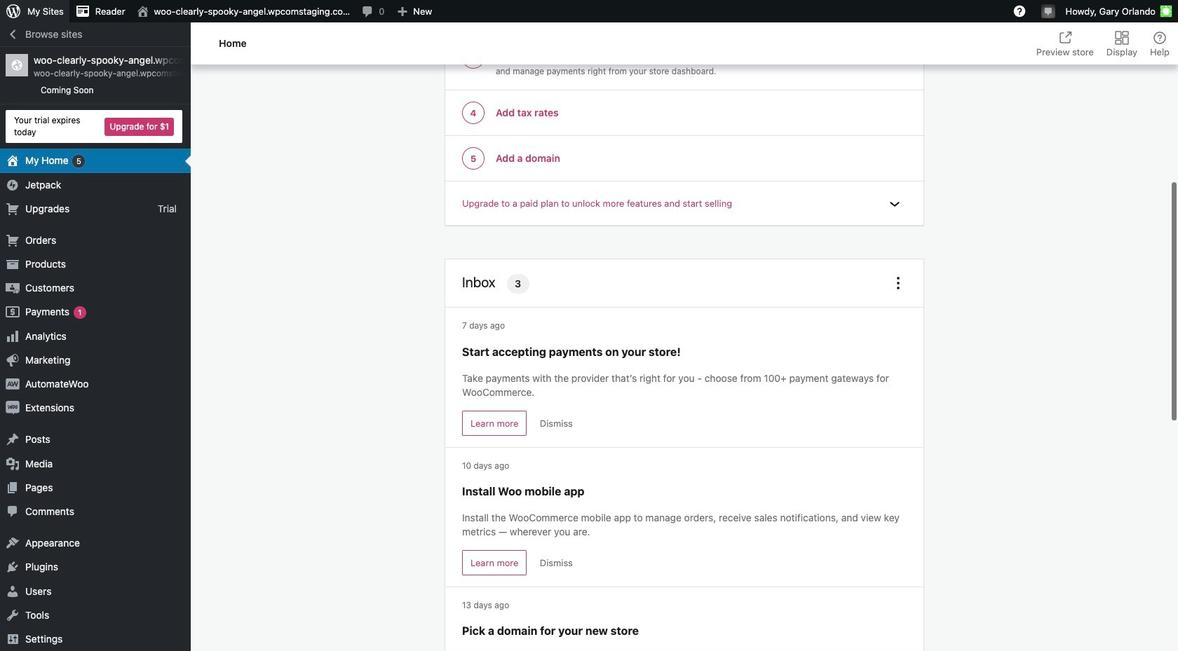 Task type: locate. For each thing, give the bounding box(es) containing it.
toolbar navigation
[[0, 0, 1179, 25]]

menu
[[446, 308, 924, 652]]

display options image
[[1114, 29, 1131, 46]]

tab list
[[1029, 22, 1179, 65]]



Task type: describe. For each thing, give the bounding box(es) containing it.
notification image
[[1043, 5, 1055, 16]]



Task type: vqa. For each thing, say whether or not it's contained in the screenshot.
the This option lets you limit which countries you are willing to sell to. image
no



